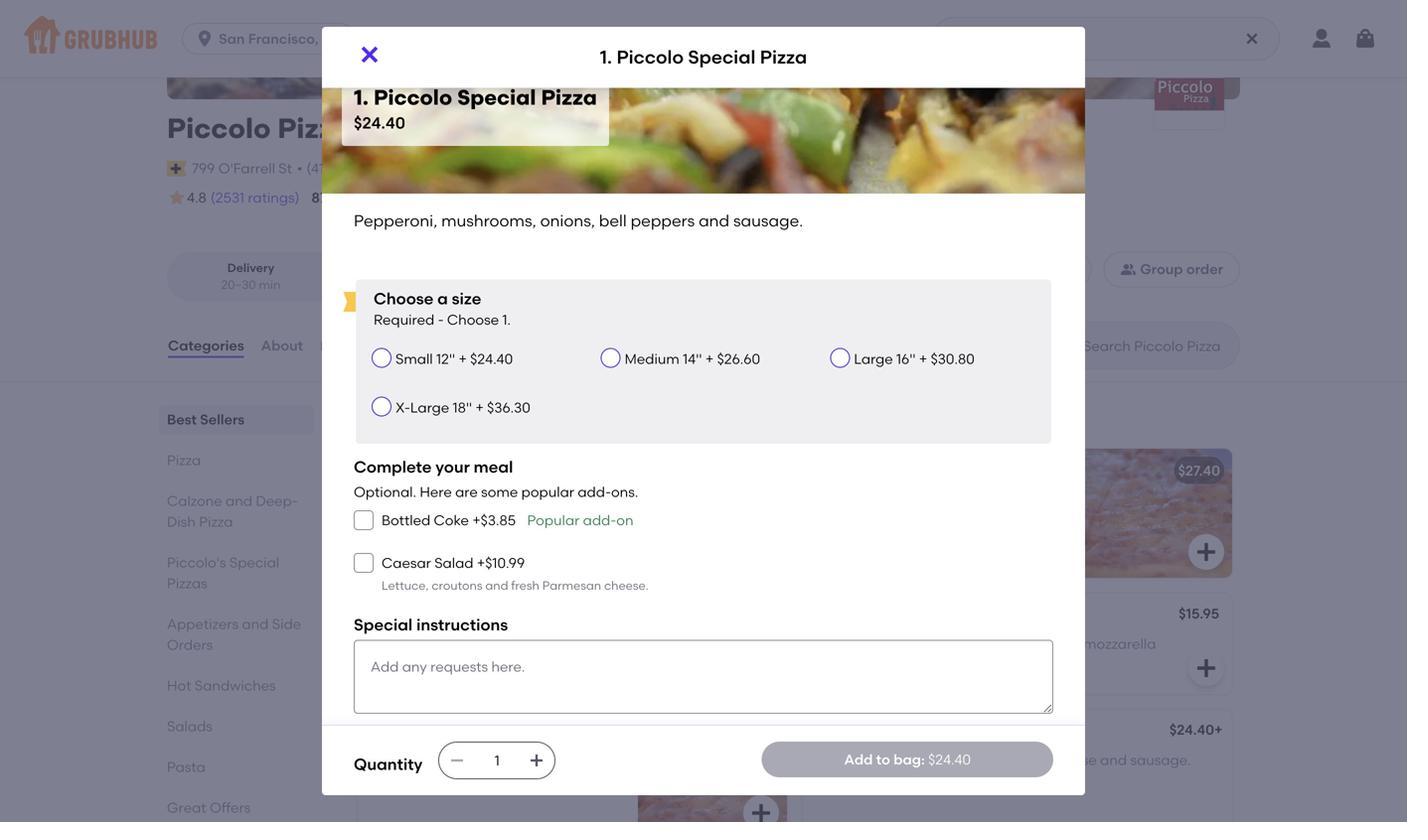 Task type: locate. For each thing, give the bounding box(es) containing it.
0 vertical spatial feta
[[534, 636, 561, 653]]

cheese for ham,
[[1049, 752, 1097, 769]]

1 vertical spatial peppers
[[370, 515, 426, 532]]

pepperoni, mushrooms, onions, bell peppers and sausage.
[[354, 211, 803, 231], [370, 495, 607, 532]]

pepperoni, left "salami,"
[[815, 636, 888, 653]]

and inside pepperoni, mushrooms, onions, bell peppers and sausage.
[[429, 515, 456, 532]]

mushrooms,
[[441, 211, 536, 231], [446, 495, 529, 512]]

1 vertical spatial large
[[410, 400, 449, 417]]

0 vertical spatial cheese.
[[604, 579, 649, 593]]

pepperoni,
[[354, 211, 438, 231], [370, 495, 443, 512], [815, 636, 888, 653], [815, 752, 888, 769]]

0 horizontal spatial •
[[297, 160, 303, 177]]

francisco
[[860, 724, 927, 741]]

$26.30
[[731, 724, 775, 741]]

1. inside 1. piccolo special pizza $24.40
[[354, 85, 369, 110]]

min down delivery
[[259, 278, 281, 292]]

0 vertical spatial bell
[[599, 211, 627, 231]]

1 vertical spatial 1. piccolo special pizza
[[370, 467, 527, 484]]

1 vertical spatial onions,
[[532, 495, 580, 512]]

onions, down the 88
[[540, 211, 595, 231]]

order
[[647, 191, 678, 206], [1187, 261, 1224, 278]]

add- up popular add-on
[[578, 484, 611, 501]]

16" left $30.80
[[897, 351, 916, 368]]

piccolo pizza logo image
[[1155, 77, 1225, 112]]

peppers down correct order
[[631, 211, 695, 231]]

x-
[[396, 400, 410, 417]]

0 horizontal spatial peppers
[[370, 515, 426, 532]]

1 vertical spatial •
[[411, 278, 415, 292]]

and inside appetizers and side orders
[[242, 616, 269, 633]]

hot
[[167, 678, 191, 695]]

1 vertical spatial 16"
[[413, 724, 433, 741]]

star icon image
[[167, 188, 187, 208]]

1 vertical spatial order
[[1187, 261, 1224, 278]]

sauce
[[1009, 636, 1050, 653]]

799 o'farrell st button
[[191, 158, 293, 180]]

1 vertical spatial choose
[[447, 312, 499, 329]]

0 vertical spatial sausage.
[[733, 211, 803, 231]]

799
[[192, 160, 215, 177]]

salads tab
[[167, 717, 306, 738]]

cheese down the 'parmesan'
[[564, 636, 613, 653]]

2 vertical spatial large
[[370, 724, 409, 741]]

for
[[434, 407, 464, 432]]

0 horizontal spatial 1. piccolo special pizza
[[370, 467, 527, 484]]

0 vertical spatial •
[[297, 160, 303, 177]]

appetizers
[[167, 616, 239, 633]]

(415)
[[307, 160, 337, 177]]

0 vertical spatial 1. piccolo special pizza
[[600, 46, 807, 68]]

0 vertical spatial 16"
[[897, 351, 916, 368]]

cheese. right the 'parmesan'
[[604, 579, 649, 593]]

0 horizontal spatial popular
[[382, 442, 428, 457]]

large 16" + $30.80
[[854, 351, 975, 368]]

2 horizontal spatial large
[[854, 351, 893, 368]]

1 vertical spatial sausage.
[[459, 515, 520, 532]]

1. inside choose a size required - choose 1.
[[502, 312, 511, 329]]

0 horizontal spatial cheese
[[564, 636, 613, 653]]

1 horizontal spatial cheese.
[[815, 656, 867, 673]]

about button
[[260, 310, 304, 382]]

extra large 18" cheese pizza image
[[1083, 449, 1232, 579]]

0 horizontal spatial feta
[[534, 636, 561, 653]]

bell up popular add-on
[[583, 495, 607, 512]]

0 horizontal spatial sausage.
[[459, 515, 520, 532]]

1 horizontal spatial feta
[[1018, 752, 1045, 769]]

order right correct
[[647, 191, 678, 206]]

1 horizontal spatial •
[[411, 278, 415, 292]]

size
[[452, 289, 481, 309]]

meal
[[474, 458, 513, 477]]

pesto,
[[417, 636, 458, 653]]

add- inside the complete your meal optional. here are some popular add-ons.
[[578, 484, 611, 501]]

reviews button
[[319, 310, 376, 382]]

delivery
[[505, 191, 550, 206]]

bottled coke + $3.85
[[382, 512, 516, 529]]

large 16" cheese pizza
[[370, 724, 527, 741]]

great offers
[[167, 800, 251, 817]]

best sellers tab
[[167, 410, 306, 430]]

caesar salad + $10.99 lettuce, croutons and fresh parmesan cheese.
[[382, 555, 649, 593]]

add to bag: $24.40
[[844, 752, 971, 769]]

0 vertical spatial add-
[[578, 484, 611, 501]]

choose
[[374, 289, 434, 309], [447, 312, 499, 329]]

0.7 mi • 10–20 min
[[372, 278, 476, 292]]

2 horizontal spatial sausage.
[[1131, 752, 1191, 769]]

0 horizontal spatial 16"
[[413, 724, 433, 741]]

+ for $24.40
[[459, 351, 467, 368]]

2 min from the left
[[454, 278, 476, 292]]

14"
[[683, 351, 702, 368]]

1 vertical spatial feta
[[1018, 752, 1045, 769]]

option group
[[167, 252, 508, 302]]

add- down ons.
[[583, 512, 616, 529]]

calzone and deep- dish pizza
[[167, 493, 298, 531]]

a
[[437, 289, 448, 309]]

choose up required on the left top
[[374, 289, 434, 309]]

0 vertical spatial san
[[219, 30, 245, 47]]

bottled
[[382, 512, 431, 529]]

1 horizontal spatial min
[[454, 278, 476, 292]]

mushrooms, up $3.85
[[446, 495, 529, 512]]

mushrooms, down time
[[441, 211, 536, 231]]

subscription pass image
[[167, 161, 187, 177]]

coke
[[434, 512, 469, 529]]

hot sandwiches
[[167, 678, 276, 695]]

calzone and deep- dish pizza tab
[[167, 491, 306, 533]]

1 horizontal spatial peppers
[[631, 211, 695, 231]]

pepperoni, down food
[[354, 211, 438, 231]]

san left francisco,
[[219, 30, 245, 47]]

(415) 409-3300 button
[[307, 159, 404, 179]]

cheese
[[564, 636, 613, 653], [1049, 752, 1097, 769]]

cheese right "ham,"
[[1049, 752, 1097, 769]]

+ inside caesar salad + $10.99 lettuce, croutons and fresh parmesan cheese.
[[477, 555, 485, 572]]

0 horizontal spatial cheese.
[[604, 579, 649, 593]]

bag:
[[894, 752, 925, 769]]

order inside button
[[1187, 261, 1224, 278]]

(2531 ratings)
[[211, 189, 300, 206]]

large up halal.
[[370, 724, 409, 741]]

0 vertical spatial pepperoni, mushrooms, onions, bell peppers and sausage.
[[354, 211, 803, 231]]

side
[[272, 616, 301, 633]]

svg image
[[948, 29, 968, 49], [1244, 31, 1260, 47], [358, 43, 382, 67], [358, 515, 370, 527], [1195, 541, 1219, 565], [1195, 657, 1219, 681]]

choose down size
[[447, 312, 499, 329]]

pepperoni, inside pepperoni, salami, marinara sauce and mozzarella cheese.
[[815, 636, 888, 653]]

sausage. inside pepperoni, mushrooms, onions, bell peppers and sausage.
[[459, 515, 520, 532]]

• right mi
[[411, 278, 415, 292]]

categories button
[[167, 310, 245, 382]]

people icon image
[[1121, 262, 1136, 278]]

mi
[[392, 278, 407, 292]]

min right a
[[454, 278, 476, 292]]

Input item quantity number field
[[475, 743, 519, 779]]

popular for extra large 18" cheese pizza image
[[827, 442, 873, 457]]

1 horizontal spatial 16"
[[897, 351, 916, 368]]

san inside button
[[219, 30, 245, 47]]

0 horizontal spatial min
[[259, 278, 281, 292]]

Special instructions text field
[[354, 640, 1054, 715]]

799 o'farrell st
[[192, 160, 292, 177]]

cheese. up 3.
[[815, 656, 867, 673]]

2 horizontal spatial popular
[[827, 442, 873, 457]]

1 vertical spatial cheese.
[[815, 656, 867, 673]]

0 vertical spatial cheese
[[564, 636, 613, 653]]

1 horizontal spatial order
[[1187, 261, 1224, 278]]

order right group
[[1187, 261, 1224, 278]]

1 horizontal spatial san
[[830, 724, 857, 741]]

cheese for and
[[564, 636, 613, 653]]

feta right "ham,"
[[1018, 752, 1045, 769]]

1 vertical spatial san
[[830, 724, 857, 741]]

feta
[[534, 636, 561, 653], [1018, 752, 1045, 769]]

small 12" + $24.40
[[396, 351, 513, 368]]

caesar
[[382, 555, 431, 572]]

garlic
[[462, 636, 500, 653]]

feta down fresh
[[534, 636, 561, 653]]

+ for $26.60
[[706, 351, 714, 368]]

1 vertical spatial mushrooms,
[[446, 495, 529, 512]]

to
[[876, 752, 890, 769]]

bell down correct
[[599, 211, 627, 231]]

marinara
[[943, 636, 1006, 653]]

large left $30.80
[[854, 351, 893, 368]]

delivery 20–30 min
[[221, 261, 281, 292]]

0 horizontal spatial san
[[219, 30, 245, 47]]

• right st
[[297, 160, 303, 177]]

pizza
[[760, 46, 807, 68], [541, 85, 597, 110], [278, 112, 352, 145], [167, 452, 201, 469], [491, 467, 527, 484], [199, 514, 233, 531], [491, 608, 527, 625], [491, 724, 527, 741], [985, 724, 1020, 741]]

group
[[1140, 261, 1183, 278]]

pepperoni, up bottled
[[370, 495, 443, 512]]

•
[[297, 160, 303, 177], [411, 278, 415, 292]]

1 min from the left
[[259, 278, 281, 292]]

1 horizontal spatial cheese
[[1049, 752, 1097, 769]]

pepperoni, olives, turkey ham, feta cheese and sausage.
[[815, 752, 1191, 769]]

16" left cheese
[[413, 724, 433, 741]]

cheese.
[[604, 579, 649, 593], [815, 656, 867, 673]]

piccolo
[[617, 46, 684, 68], [374, 85, 452, 110], [167, 112, 271, 145], [382, 467, 433, 484]]

add
[[844, 752, 873, 769]]

16" for cheese
[[413, 724, 433, 741]]

pepperoni, salami, marinara sauce and mozzarella cheese.
[[815, 636, 1156, 673]]

88
[[565, 189, 582, 206]]

1 vertical spatial add-
[[583, 512, 616, 529]]

san right 3.
[[830, 724, 857, 741]]

0 vertical spatial order
[[647, 191, 678, 206]]

bell
[[599, 211, 627, 231], [583, 495, 607, 512]]

pasta tab
[[167, 757, 306, 778]]

greco
[[391, 608, 433, 625]]

0 horizontal spatial large
[[370, 724, 409, 741]]

large for cheese
[[370, 724, 409, 741]]

san francisco, ca button
[[182, 23, 364, 55]]

fresh
[[511, 579, 540, 593]]

0 horizontal spatial choose
[[374, 289, 434, 309]]

0 vertical spatial onions,
[[540, 211, 595, 231]]

1 vertical spatial bell
[[583, 495, 607, 512]]

categories
[[168, 337, 244, 354]]

piccolo pizza
[[167, 112, 352, 145]]

onions, up popular add-on
[[532, 495, 580, 512]]

3.
[[815, 724, 827, 741]]

0 horizontal spatial order
[[647, 191, 678, 206]]

hot sandwiches tab
[[167, 676, 306, 697]]

peppers down optional.
[[370, 515, 426, 532]]

onions,
[[540, 211, 595, 231], [532, 495, 580, 512]]

svg image
[[1354, 27, 1378, 51], [195, 29, 215, 49], [358, 558, 370, 570], [449, 753, 465, 769], [529, 753, 545, 769], [749, 802, 773, 823]]

"pizza"
[[469, 407, 547, 432]]

10. greco special pizza
[[370, 608, 527, 625]]

0 vertical spatial large
[[854, 351, 893, 368]]

large left 18"
[[410, 400, 449, 417]]

special inside piccolo's special pizzas
[[229, 555, 279, 572]]

1 vertical spatial cheese
[[1049, 752, 1097, 769]]

1. piccolo special pizza
[[600, 46, 807, 68], [370, 467, 527, 484]]

complete your meal optional. here are some popular add-ons.
[[354, 458, 638, 501]]

good food
[[344, 191, 406, 206]]

piccolo's special pizzas tab
[[167, 553, 306, 594]]



Task type: describe. For each thing, give the bounding box(es) containing it.
pepperoni, inside pepperoni, mushrooms, onions, bell peppers and sausage.
[[370, 495, 443, 512]]

special instructions
[[354, 616, 508, 635]]

results
[[354, 407, 429, 432]]

+ for $10.99
[[477, 555, 485, 572]]

o'farrell
[[218, 160, 275, 177]]

pizza inside 1. piccolo special pizza $24.40
[[541, 85, 597, 110]]

0 vertical spatial choose
[[374, 289, 434, 309]]

feta for ham,
[[1018, 752, 1045, 769]]

$24.40 inside 1. piccolo special pizza $24.40
[[354, 113, 405, 133]]

1 horizontal spatial popular
[[527, 512, 580, 529]]

turkey
[[935, 752, 977, 769]]

good
[[344, 191, 377, 206]]

16" for +
[[897, 351, 916, 368]]

group order
[[1140, 261, 1224, 278]]

-
[[438, 312, 444, 329]]

• (415) 409-3300
[[297, 160, 404, 177]]

instructions
[[416, 616, 508, 635]]

pizza inside tab
[[167, 452, 201, 469]]

popular for 1. piccolo special pizza image
[[382, 442, 428, 457]]

olives,
[[891, 752, 932, 769]]

and inside caesar salad + $10.99 lettuce, croutons and fresh parmesan cheese.
[[485, 579, 508, 593]]

salad
[[435, 555, 474, 572]]

correct order
[[599, 191, 678, 206]]

large 16" cheese pizza image
[[638, 711, 787, 823]]

time
[[476, 191, 502, 206]]

your
[[436, 458, 470, 477]]

cheese. inside caesar salad + $10.99 lettuce, croutons and fresh parmesan cheese.
[[604, 579, 649, 593]]

about
[[261, 337, 303, 354]]

$15.95
[[1179, 606, 1220, 623]]

great offers tab
[[167, 798, 306, 819]]

parmesan
[[542, 579, 601, 593]]

bell inside pepperoni, mushrooms, onions, bell peppers and sausage.
[[583, 495, 607, 512]]

mozzarella
[[1084, 636, 1156, 653]]

feta for and
[[534, 636, 561, 653]]

option group containing delivery 20–30 min
[[167, 252, 508, 302]]

sandwiches
[[195, 678, 276, 695]]

lettuce,
[[382, 579, 429, 593]]

Search Piccolo Pizza search field
[[1081, 337, 1233, 356]]

popular
[[521, 484, 574, 501]]

1 horizontal spatial large
[[410, 400, 449, 417]]

required
[[374, 312, 435, 329]]

appetizers and side orders tab
[[167, 614, 306, 656]]

popular add-on
[[527, 512, 634, 529]]

cheese
[[437, 724, 488, 741]]

dish
[[167, 514, 196, 531]]

medium
[[625, 351, 680, 368]]

3. san francisco special pizza
[[815, 724, 1020, 741]]

$10.99
[[485, 555, 525, 572]]

san francisco, ca
[[219, 30, 343, 47]]

$27.40
[[1178, 463, 1221, 480]]

1 horizontal spatial 1. piccolo special pizza
[[600, 46, 807, 68]]

st
[[279, 160, 292, 177]]

12"
[[436, 351, 455, 368]]

87
[[312, 189, 327, 206]]

great
[[167, 800, 206, 817]]

on
[[616, 512, 634, 529]]

choose a size required - choose 1.
[[374, 289, 511, 329]]

large for +
[[854, 351, 893, 368]]

appetizers and side orders
[[167, 616, 301, 654]]

order for correct order
[[647, 191, 678, 206]]

some
[[481, 484, 518, 501]]

results for "pizza"
[[354, 407, 547, 432]]

francisco,
[[248, 30, 318, 47]]

409-
[[340, 160, 371, 177]]

10–20
[[419, 278, 452, 292]]

piccolo inside 1. piccolo special pizza $24.40
[[374, 85, 452, 110]]

croutons
[[432, 579, 483, 593]]

delivery
[[227, 261, 274, 275]]

1 horizontal spatial sausage.
[[733, 211, 803, 231]]

small
[[396, 351, 433, 368]]

pizza tab
[[167, 450, 306, 471]]

$24.40 +
[[1170, 722, 1223, 739]]

0 vertical spatial peppers
[[631, 211, 695, 231]]

complete
[[354, 458, 432, 477]]

sellers
[[200, 412, 245, 428]]

(2531
[[211, 189, 244, 206]]

calzone
[[167, 493, 222, 510]]

1 horizontal spatial choose
[[447, 312, 499, 329]]

order for group order
[[1187, 261, 1224, 278]]

ham,
[[980, 752, 1015, 769]]

1 vertical spatial pepperoni, mushrooms, onions, bell peppers and sausage.
[[370, 495, 607, 532]]

peppers inside pepperoni, mushrooms, onions, bell peppers and sausage.
[[370, 515, 426, 532]]

0 vertical spatial mushrooms,
[[441, 211, 536, 231]]

pepperoni, down 3.
[[815, 752, 888, 769]]

main navigation navigation
[[0, 0, 1407, 78]]

+ for $30.80
[[919, 351, 928, 368]]

cheese. inside pepperoni, salami, marinara sauce and mozzarella cheese.
[[815, 656, 867, 673]]

here
[[420, 484, 452, 501]]

pizzas
[[167, 576, 208, 592]]

on time delivery
[[456, 191, 550, 206]]

0.7
[[372, 278, 388, 292]]

2 vertical spatial sausage.
[[1131, 752, 1191, 769]]

pasta
[[167, 759, 206, 776]]

optional.
[[354, 484, 416, 501]]

$30.80
[[931, 351, 975, 368]]

1. piccolo special pizza image
[[638, 449, 787, 579]]

best sellers
[[167, 412, 245, 428]]

20–30
[[221, 278, 256, 292]]

+ for $3.85
[[472, 512, 481, 529]]

special inside 1. piccolo special pizza $24.40
[[457, 85, 536, 110]]

salads
[[167, 719, 213, 736]]

on
[[456, 191, 473, 206]]

svg image inside san francisco, ca button
[[195, 29, 215, 49]]

piccolo's special pizzas
[[167, 555, 279, 592]]

offers
[[210, 800, 251, 817]]

$36.30
[[487, 400, 531, 417]]

salami,
[[891, 636, 940, 653]]

orders
[[167, 637, 213, 654]]

ratings)
[[248, 189, 300, 206]]

3300
[[371, 160, 404, 177]]

deep-
[[256, 493, 298, 510]]

and inside pepperoni, salami, marinara sauce and mozzarella cheese.
[[1053, 636, 1080, 653]]

18"
[[453, 400, 472, 417]]

pizza inside calzone and deep- dish pizza
[[199, 514, 233, 531]]

and inside calzone and deep- dish pizza
[[226, 493, 252, 510]]

10.
[[370, 608, 388, 625]]

onions, inside pepperoni, mushrooms, onions, bell peppers and sausage.
[[532, 495, 580, 512]]

min inside delivery 20–30 min
[[259, 278, 281, 292]]

ons.
[[611, 484, 638, 501]]

olives,
[[370, 636, 414, 653]]

mushrooms, inside pepperoni, mushrooms, onions, bell peppers and sausage.
[[446, 495, 529, 512]]



Task type: vqa. For each thing, say whether or not it's contained in the screenshot.
sausage. to the middle
yes



